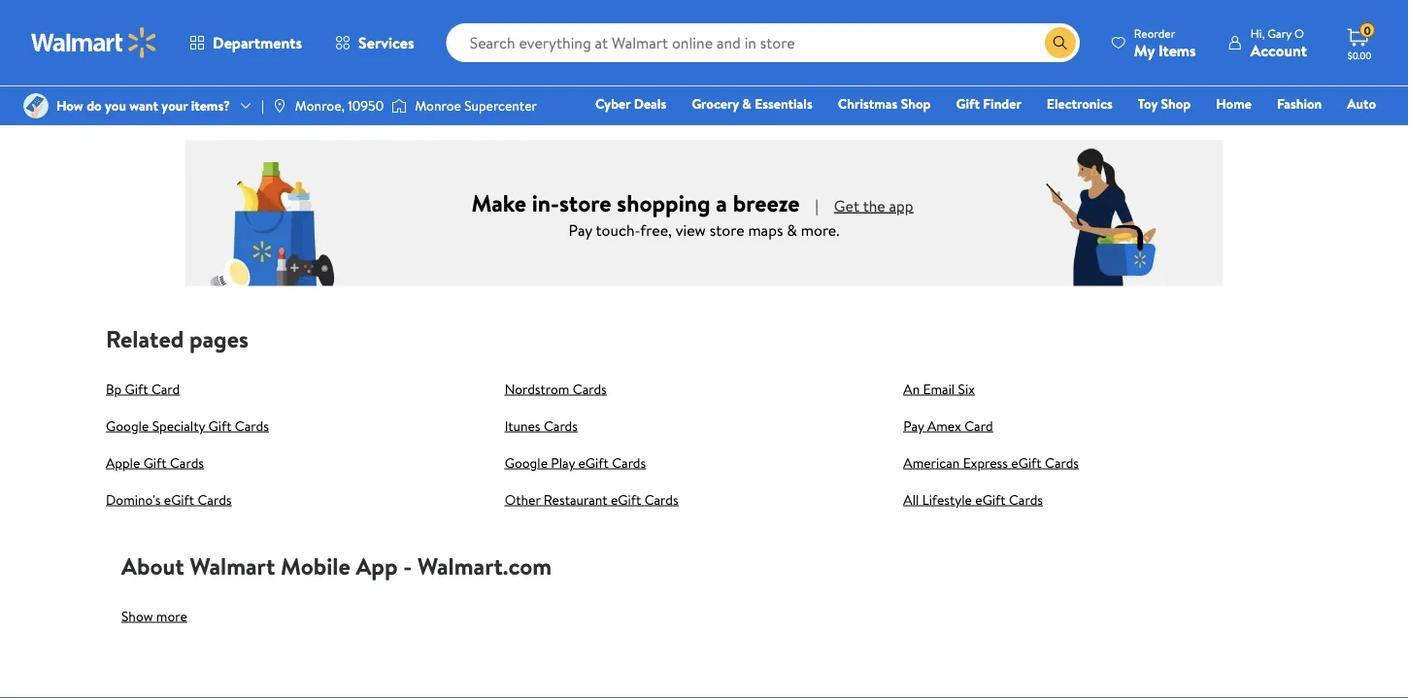 Task type: locate. For each thing, give the bounding box(es) containing it.
1 horizontal spatial shop
[[1161, 94, 1191, 113]]

1 vertical spatial google
[[505, 453, 548, 472]]

0 horizontal spatial shop
[[901, 94, 931, 113]]

learn more down 'personalized' on the top left of page
[[545, 78, 612, 97]]

card right amex
[[965, 416, 993, 435]]

maps
[[748, 219, 783, 240]]

walmart+ link
[[1309, 120, 1385, 141]]

google play egift cards link
[[505, 453, 646, 472]]

mobile
[[281, 550, 350, 583]]

gift right apple
[[143, 453, 167, 472]]

related pages
[[106, 323, 248, 355]]

other restaurant egift cards
[[505, 490, 679, 509]]

0 horizontal spatial &
[[742, 94, 752, 113]]

learn
[[138, 78, 171, 97], [545, 78, 578, 97], [951, 78, 984, 97]]

1 horizontal spatial |
[[815, 195, 819, 216]]

2 learn more from the left
[[545, 78, 612, 97]]

walmart+
[[1318, 121, 1376, 140]]

cards right express
[[1045, 453, 1079, 472]]

learn more for real-
[[951, 78, 1018, 97]]

pay amex card link
[[904, 416, 993, 435]]

auto link
[[1339, 93, 1385, 114]]

2 horizontal spatial learn
[[951, 78, 984, 97]]

0 horizontal spatial pay
[[569, 219, 592, 240]]

1 horizontal spatial card
[[965, 416, 993, 435]]

from left 'store,'
[[285, 19, 314, 38]]

related
[[106, 323, 184, 355]]

| up more.
[[815, 195, 819, 216]]

google play egift cards
[[505, 453, 646, 472]]

gift finder
[[956, 94, 1022, 113]]

restaurant
[[544, 490, 608, 509]]

& right maps
[[787, 219, 797, 240]]

3 learn more from the left
[[951, 78, 1018, 97]]

3 list item from the left
[[907, 0, 1314, 117]]

account
[[1251, 39, 1307, 61]]

1 horizontal spatial store
[[710, 219, 744, 240]]

1 vertical spatial pay
[[904, 416, 924, 435]]

card for pay amex card
[[965, 416, 993, 435]]

10950
[[348, 96, 384, 115]]

0 horizontal spatial google
[[106, 416, 149, 435]]

0 horizontal spatial card
[[151, 379, 180, 398]]

learn left "cyber"
[[545, 78, 578, 97]]

store left free,
[[559, 186, 611, 219]]

1 list item from the left
[[94, 0, 501, 117]]

google
[[106, 416, 149, 435], [505, 453, 548, 472]]

reorder
[[1134, 25, 1175, 41]]

1 horizontal spatial learn more
[[545, 78, 612, 97]]

1 from from the left
[[285, 19, 314, 38]]

2 horizontal spatial learn more
[[951, 78, 1018, 97]]

more
[[174, 78, 205, 97], [581, 78, 612, 97], [987, 78, 1018, 97], [156, 606, 187, 625]]

0 horizontal spatial or
[[220, 19, 232, 38]]

monroe, 10950
[[295, 96, 384, 115]]

egift for american express egift cards
[[1011, 453, 1042, 472]]

2 or from the left
[[354, 19, 367, 38]]

google left play
[[505, 453, 548, 472]]

pay left touch-
[[569, 219, 592, 240]]

cards
[[573, 379, 607, 398], [235, 416, 269, 435], [544, 416, 578, 435], [170, 453, 204, 472], [612, 453, 646, 472], [1045, 453, 1079, 472], [198, 490, 232, 509], [644, 490, 679, 509], [1009, 490, 1043, 509]]

or right 'store,'
[[354, 19, 367, 38]]

1 learn from the left
[[138, 78, 171, 97]]

nordstrom
[[505, 379, 570, 398]]

shipping.
[[121, 39, 173, 58]]

schedule pickup or delivery from store, or choose fast shipping.
[[121, 19, 437, 58]]

 image
[[23, 93, 49, 118]]

card for bp gift card
[[151, 379, 180, 398]]

learn down real-
[[951, 78, 984, 97]]

departments button
[[173, 19, 319, 66]]

gary
[[1268, 25, 1292, 41]]

pay touch-free, view store maps & more.
[[569, 219, 840, 240]]

make
[[471, 186, 526, 219]]

list item
[[94, 0, 501, 117], [501, 0, 907, 117], [907, 0, 1314, 117]]

more left deals
[[581, 78, 612, 97]]

app
[[889, 195, 913, 216]]

2 list item from the left
[[501, 0, 907, 117]]

shop right the christmas
[[901, 94, 931, 113]]

toy shop
[[1138, 94, 1191, 113]]

0 horizontal spatial store
[[559, 186, 611, 219]]

play
[[551, 453, 575, 472]]

bp gift card link
[[106, 379, 180, 398]]

1 horizontal spatial learn
[[545, 78, 578, 97]]

debit
[[1260, 121, 1293, 140]]

0 vertical spatial google
[[106, 416, 149, 435]]

pickup
[[178, 19, 217, 38]]

egift for google play egift cards
[[578, 453, 609, 472]]

 image right the 10950 on the left top of page
[[392, 96, 407, 116]]

egift right restaurant
[[611, 490, 641, 509]]

learn down shipping.
[[138, 78, 171, 97]]

get the app
[[834, 195, 913, 216]]

3 learn from the left
[[951, 78, 984, 97]]

services button
[[319, 19, 431, 66]]

from
[[285, 19, 314, 38], [1120, 19, 1149, 38]]

0 horizontal spatial  image
[[272, 98, 287, 114]]

egift for other restaurant egift cards
[[611, 490, 641, 509]]

0 horizontal spatial learn
[[138, 78, 171, 97]]

0 horizontal spatial learn more
[[138, 78, 205, 97]]

bp
[[106, 379, 122, 398]]

google for google play egift cards
[[505, 453, 548, 472]]

1 vertical spatial |
[[815, 195, 819, 216]]

learn more
[[138, 78, 205, 97], [545, 78, 612, 97], [951, 78, 1018, 97]]

| right items?
[[261, 96, 264, 115]]

& right grocery
[[742, 94, 752, 113]]

1 horizontal spatial pay
[[904, 416, 924, 435]]

learn more down real-
[[951, 78, 1018, 97]]

2 learn from the left
[[545, 78, 578, 97]]

pay left amex
[[904, 416, 924, 435]]

cards right restaurant
[[644, 490, 679, 509]]

1 shop from the left
[[901, 94, 931, 113]]

your
[[753, 19, 779, 38], [1153, 19, 1179, 38], [162, 96, 188, 115]]

0 horizontal spatial |
[[261, 96, 264, 115]]

cards down google specialty gift cards
[[170, 453, 204, 472]]

store
[[559, 186, 611, 219], [710, 219, 744, 240]]

pay
[[569, 219, 592, 240], [904, 416, 924, 435]]

monroe
[[415, 96, 461, 115]]

your right fill
[[753, 19, 779, 38]]

egift right express
[[1011, 453, 1042, 472]]

make in-store shopping a breeze
[[471, 186, 800, 219]]

delivery
[[236, 19, 282, 38]]

your right want
[[162, 96, 188, 115]]

from up "my"
[[1120, 19, 1149, 38]]

 image left the monroe,
[[272, 98, 287, 114]]

list containing schedule pickup or delivery from store, or choose fast shipping.
[[94, 0, 1314, 117]]

view
[[935, 19, 963, 38]]

christmas
[[838, 94, 898, 113]]

1 horizontal spatial  image
[[392, 96, 407, 116]]

1 horizontal spatial from
[[1120, 19, 1149, 38]]

shop up registry 'link'
[[1161, 94, 1191, 113]]

one
[[1227, 121, 1256, 140]]

walmart.com
[[418, 550, 552, 583]]

2 horizontal spatial your
[[1153, 19, 1179, 38]]

1 horizontal spatial google
[[505, 453, 548, 472]]

1 vertical spatial card
[[965, 416, 993, 435]]

departments
[[213, 32, 302, 53]]

american express egift cards link
[[904, 453, 1079, 472]]

more right want
[[174, 78, 205, 97]]

nordstrom cards link
[[505, 379, 607, 398]]

your up items
[[1153, 19, 1179, 38]]

christmas shop
[[838, 94, 931, 113]]

home
[[1182, 19, 1216, 38]]

all lifestyle egift cards
[[904, 490, 1043, 509]]

0 vertical spatial |
[[261, 96, 264, 115]]

0 vertical spatial card
[[151, 379, 180, 398]]

cards right specialty
[[235, 416, 269, 435]]

google up apple
[[106, 416, 149, 435]]

an email six
[[904, 379, 975, 398]]

deals
[[634, 94, 666, 113]]

shop inside "link"
[[901, 94, 931, 113]]

gift
[[956, 94, 980, 113], [125, 379, 148, 398], [208, 416, 232, 435], [143, 453, 167, 472]]

hi,
[[1251, 25, 1265, 41]]

store right view
[[710, 219, 744, 240]]

real-
[[967, 19, 994, 38]]

0 vertical spatial pay
[[569, 219, 592, 240]]

0 horizontal spatial from
[[285, 19, 314, 38]]

cyber deals
[[595, 94, 666, 113]]

1 vertical spatial &
[[787, 219, 797, 240]]

 image for monroe, 10950
[[272, 98, 287, 114]]

apple gift cards
[[106, 453, 204, 472]]

cards right nordstrom
[[573, 379, 607, 398]]

egift right play
[[578, 453, 609, 472]]

cyber deals link
[[587, 93, 675, 114]]

more for real-
[[987, 78, 1018, 97]]

an email six link
[[904, 379, 975, 398]]

hi, gary o account
[[1251, 25, 1307, 61]]

egift down american express egift cards
[[975, 490, 1006, 509]]

learn more down shipping.
[[138, 78, 205, 97]]

from inside schedule pickup or delivery from store, or choose fast shipping.
[[285, 19, 314, 38]]

more for item
[[581, 78, 612, 97]]

learn more for pickup
[[138, 78, 205, 97]]

app
[[356, 550, 398, 583]]

list item containing schedule pickup or delivery from store, or choose fast shipping.
[[94, 0, 501, 117]]

walmart image
[[31, 27, 157, 58]]

1 horizontal spatial your
[[753, 19, 779, 38]]

gift right bp
[[125, 379, 148, 398]]

1 learn more from the left
[[138, 78, 205, 97]]

 image
[[392, 96, 407, 116], [272, 98, 287, 114]]

1 horizontal spatial or
[[354, 19, 367, 38]]

lifestyle
[[922, 490, 972, 509]]

card up specialty
[[151, 379, 180, 398]]

cart
[[783, 19, 806, 38]]

more down time
[[987, 78, 1018, 97]]

2 shop from the left
[[1161, 94, 1191, 113]]

help
[[707, 19, 732, 38]]

registry
[[1153, 121, 1202, 140]]

domino's egift cards
[[106, 490, 232, 509]]

list
[[94, 0, 1314, 117]]

more right show
[[156, 606, 187, 625]]

gift finder link
[[947, 93, 1030, 114]]

or right pickup at the top of page
[[220, 19, 232, 38]]

a
[[716, 186, 727, 219]]



Task type: vqa. For each thing, say whether or not it's contained in the screenshot.
Essentials
yes



Task type: describe. For each thing, give the bounding box(es) containing it.
free,
[[640, 219, 672, 240]]

one debit link
[[1219, 120, 1302, 141]]

supercenter
[[464, 96, 537, 115]]

gift left finder
[[956, 94, 980, 113]]

electronics link
[[1038, 93, 1121, 114]]

directly
[[1073, 19, 1117, 38]]

apple
[[106, 453, 140, 472]]

christmas shop link
[[829, 93, 940, 114]]

make in-store shopping a breeze. pay touch-free, view store maps and more. get the app. image
[[185, 140, 1223, 286]]

itunes cards
[[505, 416, 578, 435]]

grocery & essentials
[[692, 94, 813, 113]]

cards down american express egift cards link
[[1009, 490, 1043, 509]]

suggestions
[[635, 19, 704, 38]]

how do you want your items?
[[56, 96, 230, 115]]

fashion link
[[1268, 93, 1331, 114]]

shop for christmas shop
[[901, 94, 931, 113]]

auto registry
[[1153, 94, 1376, 140]]

american express egift cards
[[904, 453, 1079, 472]]

 image for monroe supercenter
[[392, 96, 407, 116]]

item
[[605, 19, 631, 38]]

schedule
[[121, 19, 175, 38]]

electronics
[[1047, 94, 1113, 113]]

touch-
[[596, 219, 640, 240]]

more.
[[801, 219, 840, 240]]

walmart
[[190, 550, 275, 583]]

an
[[904, 379, 920, 398]]

learn for personalized
[[545, 78, 578, 97]]

in-
[[532, 186, 559, 219]]

itunes
[[505, 416, 541, 435]]

2 from from the left
[[1120, 19, 1149, 38]]

pay for pay amex card
[[904, 416, 924, 435]]

egift down apple gift cards link
[[164, 490, 194, 509]]

you
[[105, 96, 126, 115]]

personalized item suggestions help fill your cart quickly.
[[528, 19, 853, 38]]

search icon image
[[1053, 35, 1068, 51]]

screen.
[[1219, 19, 1261, 38]]

get
[[834, 195, 860, 216]]

about walmart mobile app - walmart.com
[[121, 550, 552, 583]]

want
[[129, 96, 158, 115]]

more inside "button"
[[156, 606, 187, 625]]

pay for pay touch-free, view store maps & more.
[[569, 219, 592, 240]]

learn more for item
[[545, 78, 612, 97]]

quickly.
[[810, 19, 853, 38]]

google for google specialty gift cards
[[106, 416, 149, 435]]

apple gift cards link
[[106, 453, 204, 472]]

monroe supercenter
[[415, 96, 537, 115]]

about
[[121, 550, 184, 583]]

0 vertical spatial &
[[742, 94, 752, 113]]

pay amex card
[[904, 416, 993, 435]]

fast
[[415, 19, 437, 38]]

all lifestyle egift cards link
[[904, 490, 1043, 509]]

one debit
[[1227, 121, 1293, 140]]

other
[[505, 490, 540, 509]]

show more button
[[121, 601, 187, 632]]

show more
[[121, 606, 187, 625]]

other restaurant egift cards link
[[505, 490, 679, 509]]

cards up walmart
[[198, 490, 232, 509]]

specialty
[[152, 416, 205, 435]]

fill
[[735, 19, 750, 38]]

amex
[[927, 416, 961, 435]]

american
[[904, 453, 960, 472]]

fashion
[[1277, 94, 1322, 113]]

finder
[[983, 94, 1022, 113]]

1 or from the left
[[220, 19, 232, 38]]

the
[[863, 195, 885, 216]]

view real-time updates directly from your home screen.
[[935, 19, 1261, 38]]

grocery
[[692, 94, 739, 113]]

google specialty gift cards
[[106, 416, 269, 435]]

domino's egift cards link
[[106, 490, 232, 509]]

list item containing view real-time updates directly from your home screen.
[[907, 0, 1314, 117]]

0 horizontal spatial your
[[162, 96, 188, 115]]

cyber
[[595, 94, 631, 113]]

grocery & essentials link
[[683, 93, 821, 114]]

list item containing personalized item suggestions help fill your cart quickly.
[[501, 0, 907, 117]]

cards up play
[[544, 416, 578, 435]]

google specialty gift cards link
[[106, 416, 269, 435]]

cards up other restaurant egift cards
[[612, 453, 646, 472]]

pages
[[189, 323, 248, 355]]

personalized
[[528, 19, 602, 38]]

home
[[1216, 94, 1252, 113]]

itunes cards link
[[505, 416, 578, 435]]

toy shop link
[[1129, 93, 1200, 114]]

Walmart Site-Wide search field
[[446, 23, 1080, 62]]

gift right specialty
[[208, 416, 232, 435]]

-
[[403, 550, 412, 583]]

Search search field
[[446, 23, 1080, 62]]

shop for toy shop
[[1161, 94, 1191, 113]]

items?
[[191, 96, 230, 115]]

egift for all lifestyle egift cards
[[975, 490, 1006, 509]]

more for pickup
[[174, 78, 205, 97]]

services
[[358, 32, 414, 53]]

1 horizontal spatial &
[[787, 219, 797, 240]]

six
[[958, 379, 975, 398]]

learn for schedule
[[138, 78, 171, 97]]

learn for view
[[951, 78, 984, 97]]

toy
[[1138, 94, 1158, 113]]

choose
[[370, 19, 412, 38]]

do
[[87, 96, 102, 115]]

$0.00
[[1348, 49, 1372, 62]]

nordstrom cards
[[505, 379, 607, 398]]

registry link
[[1144, 120, 1211, 141]]



